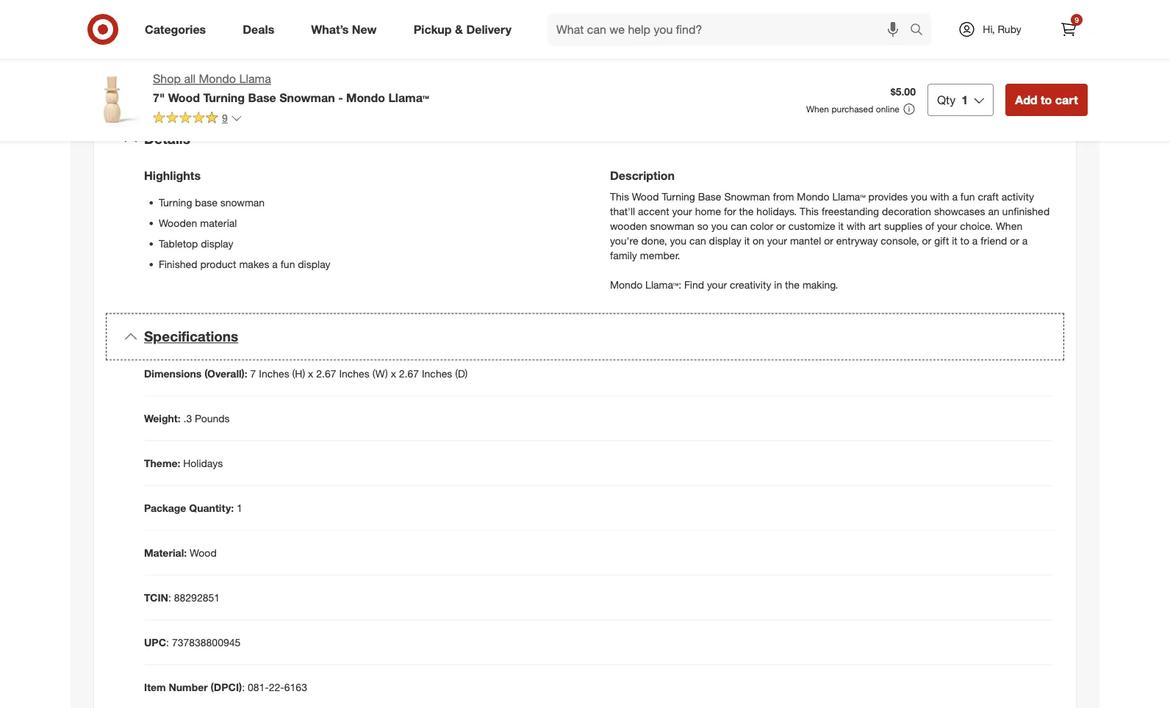 Task type: locate. For each thing, give the bounding box(es) containing it.
turning base snowman
[[159, 196, 265, 209]]

all
[[184, 72, 196, 86]]

-
[[338, 90, 343, 105]]

your right find
[[707, 278, 727, 291]]

2 horizontal spatial inches
[[422, 367, 452, 380]]

1 vertical spatial to
[[960, 234, 970, 247]]

1 horizontal spatial llama™
[[832, 190, 866, 203]]

display down the for
[[709, 234, 742, 247]]

2 horizontal spatial turning
[[662, 190, 695, 203]]

1 vertical spatial base
[[698, 190, 722, 203]]

9 link up details
[[153, 111, 242, 128]]

you up decoration
[[911, 190, 928, 203]]

unfinished
[[1002, 205, 1050, 218]]

to right add
[[1041, 93, 1052, 107]]

image of 7" wood turning base snowman - mondo llama™ image
[[82, 71, 141, 129]]

with
[[930, 190, 949, 203], [847, 219, 866, 232]]

can down the for
[[731, 219, 748, 232]]

with up showcases
[[930, 190, 949, 203]]

1 vertical spatial llama™
[[832, 190, 866, 203]]

turning inside shop all mondo llama 7" wood turning base snowman - mondo llama™
[[203, 90, 245, 105]]

you up "member."
[[670, 234, 687, 247]]

it right gift
[[952, 234, 958, 247]]

0 vertical spatial snowman
[[279, 90, 335, 105]]

the right in
[[785, 278, 800, 291]]

base down the llama at left top
[[248, 90, 276, 105]]

llama™ up freestanding
[[832, 190, 866, 203]]

purchased
[[832, 104, 874, 115]]

of
[[926, 219, 934, 232]]

mondo right all on the top of the page
[[199, 72, 236, 86]]

0 vertical spatial base
[[248, 90, 276, 105]]

base
[[248, 90, 276, 105], [698, 190, 722, 203]]

22-
[[269, 681, 284, 694]]

0 horizontal spatial base
[[248, 90, 276, 105]]

activity
[[1002, 190, 1034, 203]]

2 inches from the left
[[339, 367, 370, 380]]

0 vertical spatial with
[[930, 190, 949, 203]]

tcin : 88292851
[[144, 591, 220, 604]]

0 horizontal spatial the
[[739, 205, 754, 218]]

package
[[144, 502, 186, 515]]

(dpci)
[[211, 681, 242, 694]]

2.67 right (w)
[[399, 367, 419, 380]]

0 vertical spatial to
[[1041, 93, 1052, 107]]

0 horizontal spatial with
[[847, 219, 866, 232]]

llama™
[[388, 90, 429, 105], [832, 190, 866, 203]]

0 horizontal spatial when
[[806, 104, 829, 115]]

0 vertical spatial can
[[731, 219, 748, 232]]

quantity:
[[189, 502, 234, 515]]

1 horizontal spatial turning
[[203, 90, 245, 105]]

your up gift
[[937, 219, 957, 232]]

when left purchased
[[806, 104, 829, 115]]

your
[[672, 205, 692, 218], [937, 219, 957, 232], [767, 234, 787, 247], [707, 278, 727, 291]]

inches
[[259, 367, 289, 380], [339, 367, 370, 380], [422, 367, 452, 380]]

0 horizontal spatial snowman
[[279, 90, 335, 105]]

x
[[308, 367, 313, 380], [391, 367, 396, 380]]

0 horizontal spatial llama™
[[388, 90, 429, 105]]

this up customize
[[800, 205, 819, 218]]

wood down all on the top of the page
[[168, 90, 200, 105]]

it left on
[[744, 234, 750, 247]]

add to cart
[[1015, 93, 1078, 107]]

(overall):
[[204, 367, 248, 380]]

so
[[697, 219, 709, 232]]

item number (dpci) : 081-22-6163
[[144, 681, 307, 694]]

wood inside shop all mondo llama 7" wood turning base snowman - mondo llama™
[[168, 90, 200, 105]]

0 vertical spatial the
[[739, 205, 754, 218]]

.3
[[183, 412, 192, 425]]

2 vertical spatial you
[[670, 234, 687, 247]]

console,
[[881, 234, 919, 247]]

base up "home"
[[698, 190, 722, 203]]

inches left (d)
[[422, 367, 452, 380]]

1 vertical spatial wood
[[632, 190, 659, 203]]

product
[[200, 258, 236, 271]]

0 vertical spatial wood
[[168, 90, 200, 105]]

0 horizontal spatial 2.67
[[316, 367, 336, 380]]

inches left (w)
[[339, 367, 370, 380]]

1 horizontal spatial 9
[[1075, 15, 1079, 24]]

1 horizontal spatial x
[[391, 367, 396, 380]]

1 horizontal spatial 2.67
[[399, 367, 419, 380]]

snowman up the for
[[724, 190, 770, 203]]

1 vertical spatial 9
[[222, 112, 228, 124]]

(w)
[[372, 367, 388, 380]]

wood
[[168, 90, 200, 105], [632, 190, 659, 203], [190, 547, 217, 559]]

this wood turning base snowman from mondo llama™ provides you with a fun craft activity that'll accent your home for the holidays. this freestanding decoration showcases an unfinished wooden snowman so you can color or customize it with art supplies of your choice. when you're done, you can display it on your mantel or entryway console, or gift it to a friend or a family member.
[[610, 190, 1050, 262]]

2.67
[[316, 367, 336, 380], [399, 367, 419, 380]]

turning up accent
[[662, 190, 695, 203]]

fun inside this wood turning base snowman from mondo llama™ provides you with a fun craft activity that'll accent your home for the holidays. this freestanding decoration showcases an unfinished wooden snowman so you can color or customize it with art supplies of your choice. when you're done, you can display it on your mantel or entryway console, or gift it to a friend or a family member.
[[961, 190, 975, 203]]

friend
[[981, 234, 1007, 247]]

2 horizontal spatial display
[[709, 234, 742, 247]]

qty 1
[[937, 93, 968, 107]]

1 horizontal spatial snowman
[[724, 190, 770, 203]]

1 horizontal spatial to
[[1041, 93, 1052, 107]]

2.67 right '(h)'
[[316, 367, 336, 380]]

1 right quantity:
[[237, 502, 242, 515]]

freestanding
[[822, 205, 879, 218]]

1 vertical spatial when
[[996, 219, 1023, 232]]

to down choice. on the top
[[960, 234, 970, 247]]

wood right the material:
[[190, 547, 217, 559]]

inches right 7
[[259, 367, 289, 380]]

fun right makes
[[281, 258, 295, 271]]

you
[[911, 190, 928, 203], [711, 219, 728, 232], [670, 234, 687, 247]]

a
[[952, 190, 958, 203], [972, 234, 978, 247], [1022, 234, 1028, 247], [272, 258, 278, 271]]

cart
[[1055, 93, 1078, 107]]

0 horizontal spatial can
[[689, 234, 706, 247]]

0 horizontal spatial 9
[[222, 112, 228, 124]]

: left the 081-
[[242, 681, 245, 694]]

with up 'entryway'
[[847, 219, 866, 232]]

search
[[903, 24, 939, 38]]

your right on
[[767, 234, 787, 247]]

this up that'll on the right of page
[[610, 190, 629, 203]]

turning down the llama at left top
[[203, 90, 245, 105]]

1 vertical spatial snowman
[[724, 190, 770, 203]]

choice.
[[960, 219, 993, 232]]

fun up showcases
[[961, 190, 975, 203]]

1 horizontal spatial the
[[785, 278, 800, 291]]

or down customize
[[824, 234, 833, 247]]

0 vertical spatial 9 link
[[1053, 13, 1085, 46]]

2 horizontal spatial it
[[952, 234, 958, 247]]

0 horizontal spatial inches
[[259, 367, 289, 380]]

display right makes
[[298, 258, 330, 271]]

home
[[695, 205, 721, 218]]

display
[[709, 234, 742, 247], [201, 237, 233, 250], [298, 258, 330, 271]]

snowman
[[220, 196, 265, 209], [650, 219, 695, 232]]

wooden
[[610, 219, 647, 232]]

when purchased online
[[806, 104, 900, 115]]

0 horizontal spatial 9 link
[[153, 111, 242, 128]]

llama™ right -
[[388, 90, 429, 105]]

pounds
[[195, 412, 230, 425]]

1 horizontal spatial snowman
[[650, 219, 695, 232]]

this
[[610, 190, 629, 203], [800, 205, 819, 218]]

0 vertical spatial 1
[[962, 93, 968, 107]]

1 horizontal spatial 9 link
[[1053, 13, 1085, 46]]

1 right qty
[[962, 93, 968, 107]]

mondo
[[199, 72, 236, 86], [346, 90, 385, 105], [797, 190, 830, 203], [610, 278, 643, 291]]

the right the for
[[739, 205, 754, 218]]

1 horizontal spatial you
[[711, 219, 728, 232]]

0 horizontal spatial 1
[[237, 502, 242, 515]]

0 vertical spatial llama™
[[388, 90, 429, 105]]

1
[[962, 93, 968, 107], [237, 502, 242, 515]]

9
[[1075, 15, 1079, 24], [222, 112, 228, 124]]

tcin
[[144, 591, 168, 604]]

1 vertical spatial this
[[800, 205, 819, 218]]

creativity
[[730, 278, 771, 291]]

on
[[753, 234, 764, 247]]

1 horizontal spatial inches
[[339, 367, 370, 380]]

what's new
[[311, 22, 377, 36]]

1 horizontal spatial base
[[698, 190, 722, 203]]

1 vertical spatial you
[[711, 219, 728, 232]]

1 vertical spatial the
[[785, 278, 800, 291]]

0 vertical spatial you
[[911, 190, 928, 203]]

1 horizontal spatial 1
[[962, 93, 968, 107]]

0 vertical spatial snowman
[[220, 196, 265, 209]]

wood up accent
[[632, 190, 659, 203]]

base inside this wood turning base snowman from mondo llama™ provides you with a fun craft activity that'll accent your home for the holidays. this freestanding decoration showcases an unfinished wooden snowman so you can color or customize it with art supplies of your choice. when you're done, you can display it on your mantel or entryway console, or gift it to a friend or a family member.
[[698, 190, 722, 203]]

2 horizontal spatial you
[[911, 190, 928, 203]]

x right '(h)'
[[308, 367, 313, 380]]

1 horizontal spatial can
[[731, 219, 748, 232]]

0 vertical spatial this
[[610, 190, 629, 203]]

: for upc
[[166, 636, 169, 649]]

or left gift
[[922, 234, 932, 247]]

pickup
[[414, 22, 452, 36]]

holidays.
[[757, 205, 797, 218]]

done,
[[641, 234, 667, 247]]

display inside this wood turning base snowman from mondo llama™ provides you with a fun craft activity that'll accent your home for the holidays. this freestanding decoration showcases an unfinished wooden snowman so you can color or customize it with art supplies of your choice. when you're done, you can display it on your mantel or entryway console, or gift it to a friend or a family member.
[[709, 234, 742, 247]]

when up friend at the right of the page
[[996, 219, 1023, 232]]

1 horizontal spatial display
[[298, 258, 330, 271]]

0 horizontal spatial x
[[308, 367, 313, 380]]

snowman up material
[[220, 196, 265, 209]]

1 horizontal spatial with
[[930, 190, 949, 203]]

1 horizontal spatial when
[[996, 219, 1023, 232]]

: left 88292851
[[168, 591, 171, 604]]

1 vertical spatial 1
[[237, 502, 242, 515]]

theme:
[[144, 457, 180, 470]]

0 vertical spatial 9
[[1075, 15, 1079, 24]]

snowman left -
[[279, 90, 335, 105]]

can down so
[[689, 234, 706, 247]]

display up product
[[201, 237, 233, 250]]

snowman
[[279, 90, 335, 105], [724, 190, 770, 203]]

mondo up customize
[[797, 190, 830, 203]]

(h)
[[292, 367, 305, 380]]

0 vertical spatial :
[[168, 591, 171, 604]]

you right so
[[711, 219, 728, 232]]

1 vertical spatial with
[[847, 219, 866, 232]]

pickup & delivery
[[414, 22, 512, 36]]

0 horizontal spatial you
[[670, 234, 687, 247]]

wooden material
[[159, 217, 237, 229]]

0 horizontal spatial to
[[960, 234, 970, 247]]

1 vertical spatial fun
[[281, 258, 295, 271]]

1 horizontal spatial this
[[800, 205, 819, 218]]

turning up wooden
[[159, 196, 192, 209]]

new
[[352, 22, 377, 36]]

1 vertical spatial snowman
[[650, 219, 695, 232]]

supplies
[[884, 219, 923, 232]]

x right (w)
[[391, 367, 396, 380]]

craft
[[978, 190, 999, 203]]

turning
[[203, 90, 245, 105], [662, 190, 695, 203], [159, 196, 192, 209]]

snowman up done,
[[650, 219, 695, 232]]

hi,
[[983, 23, 995, 36]]

wood inside this wood turning base snowman from mondo llama™ provides you with a fun craft activity that'll accent your home for the holidays. this freestanding decoration showcases an unfinished wooden snowman so you can color or customize it with art supplies of your choice. when you're done, you can display it on your mantel or entryway console, or gift it to a friend or a family member.
[[632, 190, 659, 203]]

family
[[610, 249, 637, 262]]

llama™:
[[646, 278, 682, 291]]

: left 737838800945
[[166, 636, 169, 649]]

it down freestanding
[[838, 219, 844, 232]]

1 vertical spatial :
[[166, 636, 169, 649]]

0 horizontal spatial snowman
[[220, 196, 265, 209]]

0 horizontal spatial this
[[610, 190, 629, 203]]

9 link right ruby
[[1053, 13, 1085, 46]]

your left "home"
[[672, 205, 692, 218]]

3 inches from the left
[[422, 367, 452, 380]]

finished
[[159, 258, 197, 271]]

2 vertical spatial wood
[[190, 547, 217, 559]]

1 horizontal spatial fun
[[961, 190, 975, 203]]

or right friend at the right of the page
[[1010, 234, 1020, 247]]

0 vertical spatial fun
[[961, 190, 975, 203]]

it
[[838, 219, 844, 232], [744, 234, 750, 247], [952, 234, 958, 247]]

6163
[[284, 681, 307, 694]]



Task type: describe. For each thing, give the bounding box(es) containing it.
snowman inside this wood turning base snowman from mondo llama™ provides you with a fun craft activity that'll accent your home for the holidays. this freestanding decoration showcases an unfinished wooden snowman so you can color or customize it with art supplies of your choice. when you're done, you can display it on your mantel or entryway console, or gift it to a friend or a family member.
[[650, 219, 695, 232]]

1 2.67 from the left
[[316, 367, 336, 380]]

dimensions
[[144, 367, 202, 380]]

a down unfinished
[[1022, 234, 1028, 247]]

wooden
[[159, 217, 197, 229]]

entryway
[[836, 234, 878, 247]]

mantel
[[790, 234, 821, 247]]

a right makes
[[272, 258, 278, 271]]

when inside this wood turning base snowman from mondo llama™ provides you with a fun craft activity that'll accent your home for the holidays. this freestanding decoration showcases an unfinished wooden snowman so you can color or customize it with art supplies of your choice. when you're done, you can display it on your mantel or entryway console, or gift it to a friend or a family member.
[[996, 219, 1023, 232]]

wood for material: wood
[[190, 547, 217, 559]]

details
[[144, 131, 190, 148]]

(d)
[[455, 367, 468, 380]]

categories
[[145, 22, 206, 36]]

upc : 737838800945
[[144, 636, 241, 649]]

what's
[[311, 22, 349, 36]]

weight: .3 pounds
[[144, 412, 230, 425]]

material:
[[144, 547, 187, 559]]

081-
[[248, 681, 269, 694]]

the inside this wood turning base snowman from mondo llama™ provides you with a fun craft activity that'll accent your home for the holidays. this freestanding decoration showcases an unfinished wooden snowman so you can color or customize it with art supplies of your choice. when you're done, you can display it on your mantel or entryway console, or gift it to a friend or a family member.
[[739, 205, 754, 218]]

dimensions (overall): 7 inches (h) x 2.67 inches (w) x 2.67 inches (d)
[[144, 367, 468, 380]]

art
[[869, 219, 881, 232]]

hi, ruby
[[983, 23, 1022, 36]]

details button
[[106, 116, 1064, 163]]

search button
[[903, 13, 939, 49]]

that'll
[[610, 205, 635, 218]]

2 x from the left
[[391, 367, 396, 380]]

or down holidays.
[[776, 219, 786, 232]]

shop
[[153, 72, 181, 86]]

to inside this wood turning base snowman from mondo llama™ provides you with a fun craft activity that'll accent your home for the holidays. this freestanding decoration showcases an unfinished wooden snowman so you can color or customize it with art supplies of your choice. when you're done, you can display it on your mantel or entryway console, or gift it to a friend or a family member.
[[960, 234, 970, 247]]

material
[[200, 217, 237, 229]]

pickup & delivery link
[[401, 13, 530, 46]]

specifications button
[[106, 314, 1064, 360]]

2 vertical spatial :
[[242, 681, 245, 694]]

specifications
[[144, 328, 238, 345]]

weight:
[[144, 412, 181, 425]]

a down choice. on the top
[[972, 234, 978, 247]]

online
[[876, 104, 900, 115]]

you're
[[610, 234, 639, 247]]

0 vertical spatial when
[[806, 104, 829, 115]]

image gallery element
[[82, 0, 568, 40]]

in
[[774, 278, 782, 291]]

add
[[1015, 93, 1038, 107]]

what's new link
[[299, 13, 395, 46]]

provides
[[869, 190, 908, 203]]

mondo inside this wood turning base snowman from mondo llama™ provides you with a fun craft activity that'll accent your home for the holidays. this freestanding decoration showcases an unfinished wooden snowman so you can color or customize it with art supplies of your choice. when you're done, you can display it on your mantel or entryway console, or gift it to a friend or a family member.
[[797, 190, 830, 203]]

theme: holidays
[[144, 457, 223, 470]]

accent
[[638, 205, 669, 218]]

shop all mondo llama 7" wood turning base snowman - mondo llama™
[[153, 72, 429, 105]]

deals
[[243, 22, 274, 36]]

mondo down family
[[610, 278, 643, 291]]

description
[[610, 169, 675, 183]]

llama
[[239, 72, 271, 86]]

package quantity: 1
[[144, 502, 242, 515]]

: for tcin
[[168, 591, 171, 604]]

member.
[[640, 249, 680, 262]]

gift
[[934, 234, 949, 247]]

2 2.67 from the left
[[399, 367, 419, 380]]

What can we help you find? suggestions appear below search field
[[548, 13, 914, 46]]

turning inside this wood turning base snowman from mondo llama™ provides you with a fun craft activity that'll accent your home for the holidays. this freestanding decoration showcases an unfinished wooden snowman so you can color or customize it with art supplies of your choice. when you're done, you can display it on your mantel or entryway console, or gift it to a friend or a family member.
[[662, 190, 695, 203]]

sponsored
[[1044, 9, 1088, 20]]

to inside button
[[1041, 93, 1052, 107]]

llama™ inside this wood turning base snowman from mondo llama™ provides you with a fun craft activity that'll accent your home for the holidays. this freestanding decoration showcases an unfinished wooden snowman so you can color or customize it with art supplies of your choice. when you're done, you can display it on your mantel or entryway console, or gift it to a friend or a family member.
[[832, 190, 866, 203]]

7
[[250, 367, 256, 380]]

color
[[750, 219, 773, 232]]

add to cart button
[[1006, 84, 1088, 116]]

a up showcases
[[952, 190, 958, 203]]

customize
[[789, 219, 836, 232]]

7&#34; wood turning base snowman - mondo llama&#8482;, 2 of 3 image
[[82, 0, 319, 36]]

deals link
[[230, 13, 293, 46]]

ruby
[[998, 23, 1022, 36]]

highlights
[[144, 169, 201, 183]]

item
[[144, 681, 166, 694]]

0 horizontal spatial turning
[[159, 196, 192, 209]]

&
[[455, 22, 463, 36]]

snowman inside shop all mondo llama 7" wood turning base snowman - mondo llama™
[[279, 90, 335, 105]]

from
[[773, 190, 794, 203]]

an
[[988, 205, 1000, 218]]

making.
[[803, 278, 838, 291]]

wood for this wood turning base snowman from mondo llama™ provides you with a fun craft activity that'll accent your home for the holidays. this freestanding decoration showcases an unfinished wooden snowman so you can color or customize it with art supplies of your choice. when you're done, you can display it on your mantel or entryway console, or gift it to a friend or a family member.
[[632, 190, 659, 203]]

mondo llama™: find your creativity in the making.
[[610, 278, 838, 291]]

1 vertical spatial can
[[689, 234, 706, 247]]

base inside shop all mondo llama 7" wood turning base snowman - mondo llama™
[[248, 90, 276, 105]]

for
[[724, 205, 736, 218]]

7"
[[153, 90, 165, 105]]

0 horizontal spatial display
[[201, 237, 233, 250]]

makes
[[239, 258, 269, 271]]

0 horizontal spatial it
[[744, 234, 750, 247]]

delivery
[[466, 22, 512, 36]]

$5.00
[[891, 85, 916, 98]]

categories link
[[132, 13, 224, 46]]

material: wood
[[144, 547, 217, 559]]

number
[[169, 681, 208, 694]]

mondo right -
[[346, 90, 385, 105]]

llama™ inside shop all mondo llama 7" wood turning base snowman - mondo llama™
[[388, 90, 429, 105]]

showcases
[[934, 205, 985, 218]]

snowman inside this wood turning base snowman from mondo llama™ provides you with a fun craft activity that'll accent your home for the holidays. this freestanding decoration showcases an unfinished wooden snowman so you can color or customize it with art supplies of your choice. when you're done, you can display it on your mantel or entryway console, or gift it to a friend or a family member.
[[724, 190, 770, 203]]

qty
[[937, 93, 956, 107]]

decoration
[[882, 205, 931, 218]]

1 horizontal spatial it
[[838, 219, 844, 232]]

holidays
[[183, 457, 223, 470]]

1 vertical spatial 9 link
[[153, 111, 242, 128]]

1 x from the left
[[308, 367, 313, 380]]

0 horizontal spatial fun
[[281, 258, 295, 271]]

finished product makes a fun display
[[159, 258, 330, 271]]

1 inches from the left
[[259, 367, 289, 380]]

88292851
[[174, 591, 220, 604]]



Task type: vqa. For each thing, say whether or not it's contained in the screenshot.
first Will from right
no



